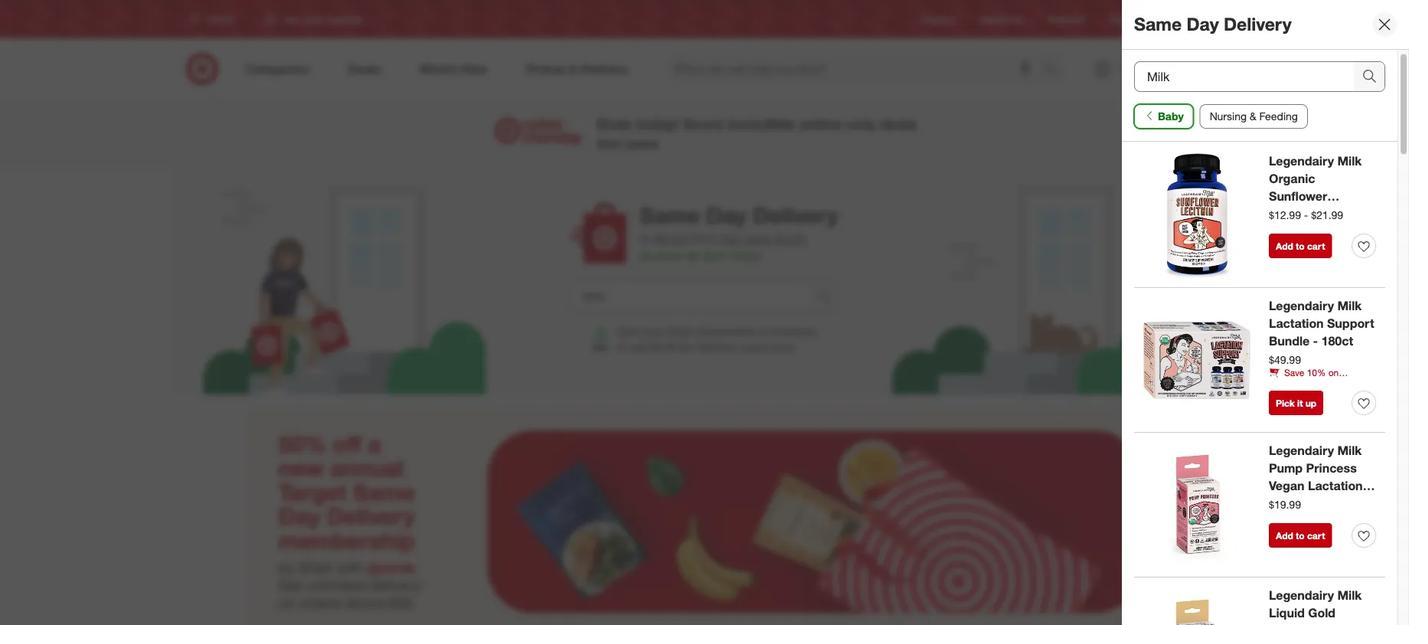 Task type: describe. For each thing, give the bounding box(es) containing it.
orders
[[299, 594, 341, 612]]

pay
[[630, 340, 648, 354]]

$49.99
[[1270, 353, 1302, 366]]

at
[[759, 325, 768, 338]]

ends today! score incredible online-only deals start saving
[[597, 115, 917, 150]]

find stores
[[1185, 13, 1232, 25]]

new
[[279, 454, 324, 482]]

legendairy for pump
[[1270, 443, 1335, 458]]

legendairy milk liquid gold lactati
[[1270, 588, 1362, 625]]

delivery
[[370, 576, 421, 594]]

milk for legendairy milk lactation support bundle - 180ct
[[1338, 298, 1362, 313]]

on
[[279, 594, 295, 612]]

$9.99
[[651, 340, 677, 354]]

pick it up button
[[1270, 391, 1324, 415]]

legendairy milk liquid gold lactati link
[[1270, 587, 1377, 625]]

delivery.
[[699, 340, 738, 354]]

gold
[[1309, 606, 1336, 620]]

shipt inside 'start your shipt membership at checkout, or pay $9.99 per delivery.'
[[668, 325, 693, 338]]

pick it up
[[1276, 397, 1317, 409]]

target inside 'target circle' link
[[1109, 13, 1135, 25]]

legendairy milk organic sunflower lecithin - organic sunflower lecithin link
[[1270, 152, 1377, 256]]

lactation inside legendairy milk pump princess vegan lactation supplement - 60ct
[[1309, 478, 1363, 493]]

add for legendairy milk organic sunflower lecithin - organic sunflower lecithin
[[1276, 240, 1294, 252]]

by
[[279, 559, 294, 577]]

search
[[1037, 63, 1073, 78]]

above
[[345, 594, 385, 612]]

lactation inside legendairy milk lactation support bundle - 180ct
[[1270, 316, 1324, 331]]

it
[[1298, 397, 1304, 409]]

same for same day delivery to 95123 from san jose south as soon as 2pm today
[[640, 201, 700, 229]]

weekly ad link
[[980, 13, 1024, 26]]

1 as from the left
[[640, 248, 653, 263]]

san
[[720, 230, 741, 245]]

1 horizontal spatial organic
[[1328, 206, 1374, 221]]

$12.99 - $21.99
[[1270, 208, 1344, 221]]

circle
[[380, 559, 415, 577]]

What can we help you find? suggestions appear below search field
[[666, 52, 1047, 86]]

learn more
[[741, 340, 795, 354]]

with
[[336, 559, 363, 577]]

support
[[1328, 316, 1375, 331]]

get
[[279, 576, 302, 594]]

$19.99
[[1270, 498, 1302, 511]]

. get unlimited delivery on orders above $35.
[[279, 559, 421, 612]]

membership inside 50% off a new annual target same day delivery membership
[[279, 526, 415, 554]]

bundle
[[1270, 333, 1310, 348]]

cyber monday target deals image
[[492, 113, 585, 150]]

target inside 50% off a new annual target same day delivery membership
[[279, 478, 347, 506]]

weekly ad
[[980, 13, 1024, 25]]

learn more button
[[741, 339, 795, 355]]

add to cart button for vegan
[[1270, 523, 1333, 548]]

by shipt with
[[279, 559, 367, 577]]

2 as from the left
[[687, 248, 700, 263]]

delivery for same day delivery to 95123 from san jose south as soon as 2pm today
[[753, 201, 839, 229]]

deals
[[880, 115, 917, 133]]

cart for -
[[1308, 530, 1326, 541]]

supplement
[[1270, 496, 1339, 511]]

jose
[[745, 230, 771, 245]]

to inside same day delivery to 95123 from san jose south as soon as 2pm today
[[640, 230, 651, 245]]

pick
[[1276, 397, 1295, 409]]

nursing & feeding
[[1210, 110, 1299, 123]]

from
[[692, 230, 717, 245]]

ends
[[597, 115, 632, 133]]

0 vertical spatial organic
[[1270, 171, 1316, 186]]

membership inside 'start your shipt membership at checkout, or pay $9.99 per delivery.'
[[696, 325, 756, 338]]

checkout,
[[771, 325, 818, 338]]

score
[[683, 115, 723, 133]]

milk for legendairy milk liquid gold lactati
[[1338, 588, 1362, 603]]

- inside legendairy milk lactation support bundle - 180ct
[[1314, 333, 1319, 348]]

milk for legendairy milk pump princess vegan lactation supplement - 60ct
[[1338, 443, 1362, 458]]

registry link
[[922, 13, 956, 26]]

today
[[731, 248, 762, 263]]

a
[[368, 430, 381, 458]]

legendairy milk pump princess vegan lactation supplement - 60ct link
[[1270, 442, 1377, 511]]

1 sunflower from the top
[[1270, 189, 1328, 204]]

online-
[[800, 115, 847, 133]]

more
[[771, 340, 795, 354]]

search button
[[1037, 52, 1073, 89]]

annual
[[330, 454, 404, 482]]

.
[[415, 559, 419, 577]]

south
[[774, 230, 807, 245]]

same inside 50% off a new annual target same day delivery membership
[[353, 478, 415, 506]]

2pm
[[703, 248, 727, 263]]

off
[[333, 430, 361, 458]]

add to cart for vegan
[[1276, 530, 1326, 541]]



Task type: vqa. For each thing, say whether or not it's contained in the screenshot.
Hi, Greg
no



Task type: locate. For each thing, give the bounding box(es) containing it.
0 vertical spatial start
[[597, 136, 623, 150]]

1 horizontal spatial day
[[706, 201, 747, 229]]

milk for legendairy milk organic sunflower lecithin - organic sunflower lecithin
[[1338, 154, 1362, 169]]

cart
[[1308, 240, 1326, 252], [1308, 530, 1326, 541]]

redcard
[[1048, 13, 1085, 25]]

baby
[[1158, 110, 1184, 123]]

0 horizontal spatial membership
[[279, 526, 415, 554]]

lactation
[[1270, 316, 1324, 331], [1309, 478, 1363, 493]]

4 milk from the top
[[1338, 588, 1362, 603]]

to for legendairy milk pump princess vegan lactation supplement - 60ct
[[1296, 530, 1305, 541]]

san jose south button
[[720, 229, 807, 247]]

as
[[640, 248, 653, 263], [687, 248, 700, 263]]

1 vertical spatial start
[[618, 325, 641, 338]]

add to cart down supplement
[[1276, 530, 1326, 541]]

delivery inside 50% off a new annual target same day delivery membership
[[327, 502, 416, 530]]

add to cart button for lecithin
[[1270, 234, 1333, 258]]

1 vertical spatial membership
[[279, 526, 415, 554]]

target circle
[[1109, 13, 1161, 25]]

- inside legendairy milk organic sunflower lecithin - organic sunflower lecithin
[[1319, 206, 1324, 221]]

2 horizontal spatial delivery
[[1224, 14, 1292, 35]]

delivery inside dialog
[[1224, 14, 1292, 35]]

lactation up bundle
[[1270, 316, 1324, 331]]

delivery inside same day delivery to 95123 from san jose south as soon as 2pm today
[[753, 201, 839, 229]]

add to cart
[[1276, 240, 1326, 252], [1276, 530, 1326, 541]]

-
[[1319, 206, 1324, 221], [1305, 208, 1309, 221], [1314, 333, 1319, 348], [1343, 496, 1348, 511]]

2 vertical spatial delivery
[[327, 502, 416, 530]]

find
[[1185, 13, 1203, 25]]

2 vertical spatial same
[[353, 478, 415, 506]]

learn
[[741, 340, 768, 354]]

today!
[[636, 115, 679, 133]]

2 horizontal spatial same
[[1135, 14, 1182, 35]]

same
[[1135, 14, 1182, 35], [640, 201, 700, 229], [353, 478, 415, 506]]

same day delivery to 95123 from san jose south as soon as 2pm today
[[640, 201, 839, 263]]

add to cart down $12.99 - $21.99
[[1276, 240, 1326, 252]]

milk inside legendairy milk liquid gold lactati
[[1338, 588, 1362, 603]]

same for same day delivery
[[1135, 14, 1182, 35]]

legendairy inside legendairy milk lactation support bundle - 180ct
[[1270, 298, 1335, 313]]

same up 95123
[[640, 201, 700, 229]]

0 vertical spatial shipt
[[668, 325, 693, 338]]

same inside dialog
[[1135, 14, 1182, 35]]

1 cart from the top
[[1308, 240, 1326, 252]]

legendairy milk lactation support bundle - 180ct
[[1270, 298, 1375, 348]]

1 vertical spatial delivery
[[753, 201, 839, 229]]

your
[[644, 325, 665, 338]]

ad
[[1012, 13, 1024, 25]]

60ct
[[1351, 496, 1376, 511]]

start down ends
[[597, 136, 623, 150]]

legendairy milk lactation support bundle - 180ct link
[[1270, 297, 1377, 350]]

per
[[680, 340, 696, 354]]

unlimited
[[306, 576, 366, 594]]

4 legendairy from the top
[[1270, 588, 1335, 603]]

0 vertical spatial same
[[1135, 14, 1182, 35]]

0 vertical spatial sunflower
[[1270, 189, 1328, 204]]

registry
[[922, 13, 956, 25]]

add to cart button down $12.99 - $21.99
[[1270, 234, 1333, 258]]

1 horizontal spatial as
[[687, 248, 700, 263]]

milk
[[1338, 154, 1362, 169], [1338, 298, 1362, 313], [1338, 443, 1362, 458], [1338, 588, 1362, 603]]

legendairy milk liquid gold lactation supplement image
[[1135, 587, 1260, 625], [1135, 587, 1260, 625]]

1 vertical spatial add to cart button
[[1270, 523, 1333, 548]]

liquid
[[1270, 606, 1305, 620]]

&
[[1250, 110, 1257, 123]]

1 add from the top
[[1276, 240, 1294, 252]]

1 horizontal spatial target
[[1109, 13, 1135, 25]]

0 vertical spatial delivery
[[1224, 14, 1292, 35]]

legendairy for organic
[[1270, 154, 1335, 169]]

princess
[[1307, 461, 1357, 476]]

1 vertical spatial add
[[1276, 530, 1294, 541]]

start inside ends today! score incredible online-only deals start saving
[[597, 136, 623, 150]]

add for legendairy milk pump princess vegan lactation supplement - 60ct
[[1276, 530, 1294, 541]]

find stores link
[[1185, 13, 1232, 26]]

legendairy milk lactation support bundle - 180ct image
[[1135, 297, 1260, 423], [1135, 297, 1260, 423]]

add to cart button
[[1270, 234, 1333, 258], [1270, 523, 1333, 548]]

to left 95123
[[640, 230, 651, 245]]

- left 180ct
[[1314, 333, 1319, 348]]

up
[[1306, 397, 1317, 409]]

2 add from the top
[[1276, 530, 1294, 541]]

1 vertical spatial day
[[706, 201, 747, 229]]

organic right $12.99
[[1328, 206, 1374, 221]]

legendairy down feeding
[[1270, 154, 1335, 169]]

target black friday image
[[245, 407, 1165, 625]]

legendairy inside legendairy milk liquid gold lactati
[[1270, 588, 1335, 603]]

0 vertical spatial add
[[1276, 240, 1294, 252]]

1 legendairy from the top
[[1270, 154, 1335, 169]]

delivery up find items for delivery search field
[[1224, 14, 1292, 35]]

- inside legendairy milk pump princess vegan lactation supplement - 60ct
[[1343, 496, 1348, 511]]

50%
[[279, 430, 326, 458]]

or
[[618, 340, 627, 354]]

nursing & feeding button
[[1200, 104, 1308, 129]]

organic
[[1270, 171, 1316, 186], [1328, 206, 1374, 221]]

circle
[[1137, 13, 1161, 25]]

$21.99
[[1312, 208, 1344, 221]]

2 horizontal spatial day
[[1187, 14, 1219, 35]]

same day delivery
[[1135, 14, 1292, 35]]

0 horizontal spatial as
[[640, 248, 653, 263]]

target left circle
[[1109, 13, 1135, 25]]

nursing
[[1210, 110, 1247, 123]]

cart for sunflower
[[1308, 240, 1326, 252]]

day for same day delivery
[[1187, 14, 1219, 35]]

0 horizontal spatial delivery
[[327, 502, 416, 530]]

1 horizontal spatial delivery
[[753, 201, 839, 229]]

1 vertical spatial sunflower
[[1270, 224, 1328, 239]]

sunflower
[[1270, 189, 1328, 204], [1270, 224, 1328, 239]]

target down 50%
[[279, 478, 347, 506]]

day for same day delivery to 95123 from san jose south as soon as 2pm today
[[706, 201, 747, 229]]

1 vertical spatial same
[[640, 201, 700, 229]]

target
[[1109, 13, 1135, 25], [279, 478, 347, 506]]

95123
[[654, 230, 688, 245]]

same day delivery dialog
[[1122, 0, 1410, 625]]

start inside 'start your shipt membership at checkout, or pay $9.99 per delivery.'
[[618, 325, 641, 338]]

0 horizontal spatial day
[[279, 502, 321, 530]]

0 vertical spatial membership
[[696, 325, 756, 338]]

50% off a new annual target same day delivery membership
[[279, 430, 416, 554]]

delivery up south
[[753, 201, 839, 229]]

organic up $12.99
[[1270, 171, 1316, 186]]

2 legendairy from the top
[[1270, 298, 1335, 313]]

3 legendairy from the top
[[1270, 443, 1335, 458]]

membership
[[696, 325, 756, 338], [279, 526, 415, 554]]

milk inside legendairy milk pump princess vegan lactation supplement - 60ct
[[1338, 443, 1362, 458]]

stores
[[1206, 13, 1232, 25]]

baby button
[[1135, 104, 1194, 129]]

day inside same day delivery to 95123 from san jose south as soon as 2pm today
[[706, 201, 747, 229]]

soon
[[656, 248, 683, 263]]

start
[[597, 136, 623, 150], [618, 325, 641, 338]]

1 vertical spatial lactation
[[1309, 478, 1363, 493]]

0 vertical spatial lactation
[[1270, 316, 1324, 331]]

add down $12.99
[[1276, 240, 1294, 252]]

to down supplement
[[1296, 530, 1305, 541]]

1 vertical spatial shipt
[[298, 559, 332, 577]]

1 lecithin from the top
[[1270, 206, 1316, 221]]

only
[[847, 115, 876, 133]]

0 horizontal spatial shipt
[[298, 559, 332, 577]]

add
[[1276, 240, 1294, 252], [1276, 530, 1294, 541]]

target circle link
[[1109, 13, 1161, 26]]

legendairy milk organic sunflower lecithin - organic sunflower lecithin
[[1270, 154, 1374, 256]]

0 vertical spatial day
[[1187, 14, 1219, 35]]

incredible
[[727, 115, 796, 133]]

$35.
[[389, 594, 416, 612]]

2 add to cart button from the top
[[1270, 523, 1333, 548]]

0 vertical spatial lecithin
[[1270, 206, 1316, 221]]

0 horizontal spatial organic
[[1270, 171, 1316, 186]]

legendairy milk organic sunflower lecithin - organic sunflower lecithin image
[[1135, 152, 1260, 278], [1135, 152, 1260, 278]]

pump
[[1270, 461, 1303, 476]]

membership up with
[[279, 526, 415, 554]]

1 vertical spatial organic
[[1328, 206, 1374, 221]]

0 vertical spatial add to cart
[[1276, 240, 1326, 252]]

1 add to cart from the top
[[1276, 240, 1326, 252]]

legendairy inside legendairy milk pump princess vegan lactation supplement - 60ct
[[1270, 443, 1335, 458]]

1 milk from the top
[[1338, 154, 1362, 169]]

Find items for Delivery search field
[[1135, 62, 1355, 91]]

delivery for same day delivery
[[1224, 14, 1292, 35]]

shipt up "per" at left
[[668, 325, 693, 338]]

cart down supplement
[[1308, 530, 1326, 541]]

saving
[[626, 136, 659, 150]]

Find items for Same Day Delivery search field
[[570, 282, 809, 311]]

legendairy inside legendairy milk organic sunflower lecithin - organic sunflower lecithin
[[1270, 154, 1335, 169]]

lecithin
[[1270, 206, 1316, 221], [1270, 241, 1316, 256]]

to down $12.99 - $21.99
[[1296, 240, 1305, 252]]

cart down $12.99 - $21.99
[[1308, 240, 1326, 252]]

same left find
[[1135, 14, 1182, 35]]

0 horizontal spatial same
[[353, 478, 415, 506]]

0 vertical spatial add to cart button
[[1270, 234, 1333, 258]]

weekly
[[980, 13, 1010, 25]]

legendairy milk pump princess vegan lactation supplement - 60ct
[[1270, 443, 1376, 511]]

day inside 50% off a new annual target same day delivery membership
[[279, 502, 321, 530]]

start your shipt membership at checkout, or pay $9.99 per delivery.
[[618, 325, 818, 354]]

vegan
[[1270, 478, 1305, 493]]

day inside same day delivery dialog
[[1187, 14, 1219, 35]]

1 horizontal spatial shipt
[[668, 325, 693, 338]]

legendairy milk pump princess vegan lactation supplement - 60ct image
[[1135, 442, 1260, 568], [1135, 442, 1260, 568]]

sunflower up $12.99 - $21.99
[[1270, 189, 1328, 204]]

same inside same day delivery to 95123 from san jose south as soon as 2pm today
[[640, 201, 700, 229]]

day
[[1187, 14, 1219, 35], [706, 201, 747, 229], [279, 502, 321, 530]]

shipt right by
[[298, 559, 332, 577]]

1 vertical spatial target
[[279, 478, 347, 506]]

as down from
[[687, 248, 700, 263]]

membership up delivery.
[[696, 325, 756, 338]]

same down a
[[353, 478, 415, 506]]

2 sunflower from the top
[[1270, 224, 1328, 239]]

add to cart button down supplement
[[1270, 523, 1333, 548]]

1 add to cart button from the top
[[1270, 234, 1333, 258]]

as left "soon"
[[640, 248, 653, 263]]

to for legendairy milk organic sunflower lecithin - organic sunflower lecithin
[[1296, 240, 1305, 252]]

1 vertical spatial cart
[[1308, 530, 1326, 541]]

2 lecithin from the top
[[1270, 241, 1316, 256]]

legendairy for lactation
[[1270, 298, 1335, 313]]

$12.99
[[1270, 208, 1302, 221]]

95123 button
[[654, 229, 688, 247]]

180ct
[[1322, 333, 1354, 348]]

lactation down princess
[[1309, 478, 1363, 493]]

legendairy up pump
[[1270, 443, 1335, 458]]

1 horizontal spatial same
[[640, 201, 700, 229]]

redcard link
[[1048, 13, 1085, 26]]

- left $21.99
[[1305, 208, 1309, 221]]

add to cart for lecithin
[[1276, 240, 1326, 252]]

1 horizontal spatial membership
[[696, 325, 756, 338]]

2 vertical spatial day
[[279, 502, 321, 530]]

to
[[640, 230, 651, 245], [1296, 240, 1305, 252], [1296, 530, 1305, 541]]

delivery down 'annual'
[[327, 502, 416, 530]]

1 vertical spatial lecithin
[[1270, 241, 1316, 256]]

1 vertical spatial add to cart
[[1276, 530, 1326, 541]]

legendairy up liquid at the bottom right of the page
[[1270, 588, 1335, 603]]

start up or
[[618, 325, 641, 338]]

legendairy
[[1270, 154, 1335, 169], [1270, 298, 1335, 313], [1270, 443, 1335, 458], [1270, 588, 1335, 603]]

milk inside legendairy milk lactation support bundle - 180ct
[[1338, 298, 1362, 313]]

0 vertical spatial cart
[[1308, 240, 1326, 252]]

2 cart from the top
[[1308, 530, 1326, 541]]

- left 60ct
[[1343, 496, 1348, 511]]

2 add to cart from the top
[[1276, 530, 1326, 541]]

3 milk from the top
[[1338, 443, 1362, 458]]

legendairy up bundle
[[1270, 298, 1335, 313]]

0 vertical spatial target
[[1109, 13, 1135, 25]]

milk inside legendairy milk organic sunflower lecithin - organic sunflower lecithin
[[1338, 154, 1362, 169]]

legendairy for liquid
[[1270, 588, 1335, 603]]

- right $12.99
[[1319, 206, 1324, 221]]

sunflower down $12.99 - $21.99
[[1270, 224, 1328, 239]]

2 milk from the top
[[1338, 298, 1362, 313]]

add down $19.99
[[1276, 530, 1294, 541]]

0 horizontal spatial target
[[279, 478, 347, 506]]



